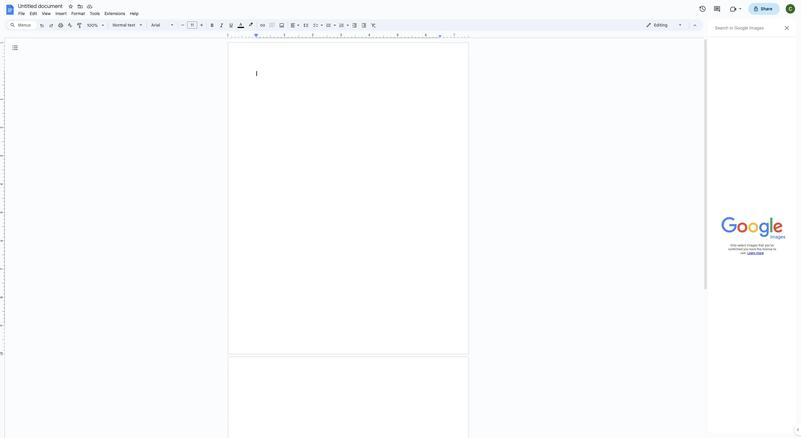 Task type: describe. For each thing, give the bounding box(es) containing it.
menu bar banner
[[0, 0, 802, 438]]

format menu item
[[69, 10, 87, 17]]

share button
[[749, 3, 781, 15]]

view
[[42, 11, 51, 16]]

Font size text field
[[188, 22, 197, 29]]

normal text
[[113, 22, 135, 28]]

menu bar inside menu bar banner
[[16, 8, 141, 17]]

file menu item
[[16, 10, 27, 17]]

Zoom text field
[[86, 21, 100, 30]]

edit menu item
[[27, 10, 39, 17]]

1
[[227, 33, 229, 37]]

insert menu item
[[53, 10, 69, 17]]

Rename text field
[[16, 2, 66, 9]]

highlight color image
[[248, 21, 254, 28]]

styles list. normal text selected. option
[[113, 21, 136, 29]]

extensions
[[105, 11, 125, 16]]

format
[[71, 11, 85, 16]]

insert image image
[[279, 21, 285, 29]]

arial
[[151, 22, 160, 28]]

file
[[18, 11, 25, 16]]

top margin image
[[0, 43, 4, 73]]

Menus field
[[7, 21, 37, 29]]

help menu item
[[128, 10, 141, 17]]

share
[[762, 6, 773, 12]]

tools menu item
[[87, 10, 102, 17]]

bottom margin image
[[0, 324, 4, 354]]



Task type: locate. For each thing, give the bounding box(es) containing it.
line & paragraph spacing image
[[303, 21, 310, 29]]

normal
[[113, 22, 127, 28]]

Star checkbox
[[67, 2, 75, 11]]

main toolbar
[[37, 0, 379, 278]]

application containing share
[[0, 0, 802, 438]]

help
[[130, 11, 139, 16]]

editing
[[655, 22, 668, 28]]

left margin image
[[228, 33, 258, 38]]

application
[[0, 0, 802, 438]]

Font size field
[[187, 22, 200, 29]]

menu bar
[[16, 8, 141, 17]]

tools
[[90, 11, 100, 16]]

extensions menu item
[[102, 10, 128, 17]]

Zoom field
[[85, 21, 107, 30]]

font list. arial selected. option
[[151, 21, 168, 29]]

menu bar containing file
[[16, 8, 141, 17]]

text
[[128, 22, 135, 28]]

editing button
[[643, 21, 687, 30]]

mode and view toolbar
[[642, 19, 700, 31]]

edit
[[30, 11, 37, 16]]

right margin image
[[439, 33, 469, 38]]

view menu item
[[39, 10, 53, 17]]

text color image
[[238, 21, 244, 28]]

checklist menu image
[[320, 21, 323, 23]]

insert
[[56, 11, 67, 16]]



Task type: vqa. For each thing, say whether or not it's contained in the screenshot.
Format options button
no



